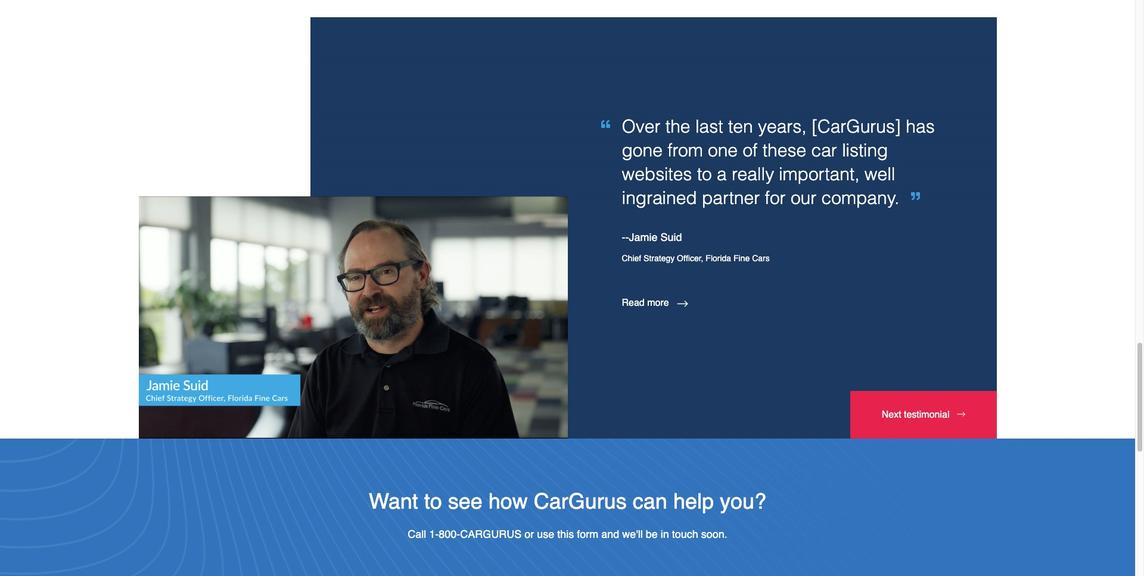 Task type: vqa. For each thing, say whether or not it's contained in the screenshot.
The To Get Started For Free Or To Learn About Our Premium Packages, Call 800-Cargurus Or Use This Form And We'Ll Reach Out.
no



Task type: describe. For each thing, give the bounding box(es) containing it.
gone
[[622, 140, 663, 161]]

really
[[732, 164, 774, 185]]

important,
[[779, 164, 860, 185]]

chief
[[622, 254, 641, 263]]

be
[[646, 529, 658, 541]]

want
[[369, 490, 418, 514]]

use
[[537, 529, 554, 541]]

touch
[[672, 529, 698, 541]]

can
[[633, 490, 667, 514]]

read more link
[[622, 296, 951, 310]]

listing
[[842, 140, 888, 161]]

the
[[666, 116, 690, 137]]

over the last ten years, [cargurus] has gone from one of these car listing websites to a really important, well ingrained partner for our company.
[[622, 116, 935, 209]]

ingrained
[[622, 188, 697, 209]]

quote right image
[[911, 192, 920, 201]]

0 horizontal spatial to
[[424, 490, 442, 514]]

chief strategy officer, florida fine cars
[[622, 254, 770, 263]]

these
[[763, 140, 806, 161]]

our
[[791, 188, 817, 209]]

officer,
[[677, 254, 703, 263]]

soon.
[[701, 529, 728, 541]]

jamie
[[629, 231, 658, 244]]

cars
[[752, 254, 770, 263]]

cargurus
[[460, 529, 522, 541]]

over
[[622, 116, 661, 137]]

or
[[525, 529, 534, 541]]

strategy
[[644, 254, 675, 263]]

call
[[408, 529, 426, 541]]

florida fine cars pic image
[[139, 65, 568, 439]]

suid
[[661, 231, 682, 244]]

--jamie suid
[[622, 231, 682, 244]]

1 - from the left
[[622, 231, 625, 244]]

1-
[[429, 529, 439, 541]]

one
[[708, 140, 738, 161]]

long arrow right image
[[676, 296, 689, 310]]

read more
[[622, 298, 669, 309]]

quote left image
[[601, 120, 610, 129]]

see
[[448, 490, 483, 514]]

more
[[647, 298, 669, 309]]

want to see how cargurus can help you?
[[369, 490, 766, 514]]

company.
[[822, 188, 899, 209]]

in
[[661, 529, 669, 541]]



Task type: locate. For each thing, give the bounding box(es) containing it.
fine
[[734, 254, 750, 263]]

years,
[[758, 116, 807, 137]]

websites
[[622, 164, 692, 185]]

car
[[811, 140, 837, 161]]

testimonial
[[904, 410, 950, 421]]

we'll
[[622, 529, 643, 541]]

to left see
[[424, 490, 442, 514]]

- left jamie
[[622, 231, 625, 244]]

-
[[622, 231, 625, 244], [625, 231, 629, 244]]

1 horizontal spatial to
[[697, 164, 712, 185]]

last
[[695, 116, 723, 137]]

read
[[622, 298, 645, 309]]

[cargurus]
[[812, 116, 901, 137]]

for
[[765, 188, 786, 209]]

next
[[882, 410, 901, 421]]

and
[[601, 529, 619, 541]]

cargurus
[[534, 490, 627, 514]]

call 1-800-cargurus or use this form and we'll be in touch soon.
[[408, 529, 728, 541]]

to
[[697, 164, 712, 185], [424, 490, 442, 514]]

from
[[668, 140, 703, 161]]

0 vertical spatial to
[[697, 164, 712, 185]]

800-
[[439, 529, 460, 541]]

to inside over the last ten years, [cargurus] has gone from one of these car listing websites to a really important, well ingrained partner for our company.
[[697, 164, 712, 185]]

long arrow right image
[[957, 410, 965, 419]]

how
[[489, 490, 528, 514]]

to left a
[[697, 164, 712, 185]]

florida
[[706, 254, 731, 263]]

form
[[577, 529, 598, 541]]

help
[[673, 490, 714, 514]]

well
[[865, 164, 895, 185]]

you?
[[720, 490, 766, 514]]

- up chief
[[625, 231, 629, 244]]

ten
[[728, 116, 753, 137]]

1 vertical spatial to
[[424, 490, 442, 514]]

next testimonial button
[[850, 391, 997, 439]]

of
[[743, 140, 758, 161]]

next testimonial
[[882, 410, 950, 421]]

a
[[717, 164, 727, 185]]

has
[[906, 116, 935, 137]]

this
[[557, 529, 574, 541]]

partner
[[702, 188, 760, 209]]

2 - from the left
[[625, 231, 629, 244]]



